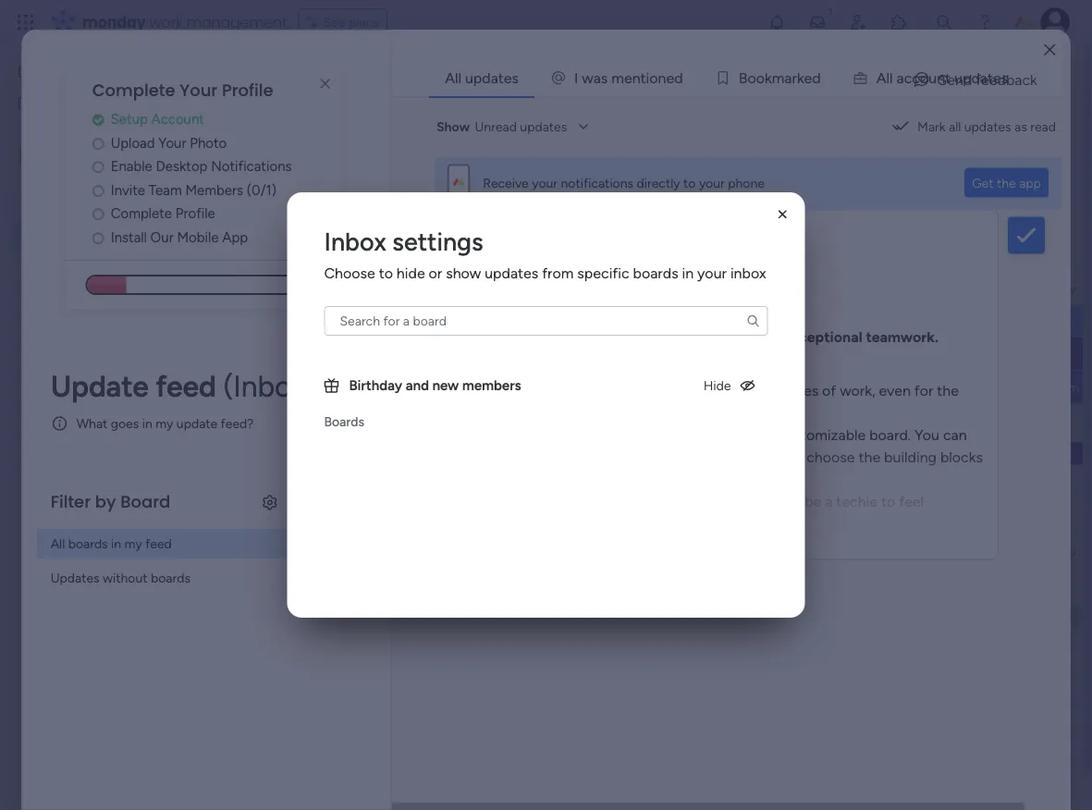 Task type: locate. For each thing, give the bounding box(es) containing it.
help image
[[976, 13, 995, 31]]

1 l from the left
[[886, 69, 890, 87]]

assign
[[449, 99, 488, 115]]

0 horizontal spatial n
[[632, 69, 640, 87]]

profile up setup account link
[[222, 79, 273, 102]]

work down home
[[62, 94, 90, 110]]

circle o image left "install"
[[92, 231, 104, 245]]

complete up "install"
[[111, 205, 172, 222]]

of right beginning
[[615, 328, 629, 346]]

m left the r at the right top
[[772, 69, 784, 87]]

1 o from the left
[[649, 69, 658, 87]]

all for starts
[[675, 427, 689, 444]]

2 vertical spatial as
[[513, 538, 527, 555]]

close image
[[1045, 43, 1056, 57]]

0 vertical spatial circle o image
[[92, 136, 104, 150]]

circle o image inside enable desktop notifications link
[[92, 160, 104, 174]]

team
[[924, 515, 958, 533]]

this month
[[318, 241, 413, 264]]

updates inside tab list
[[465, 69, 519, 87]]

1 horizontal spatial n
[[658, 69, 666, 87]]

all right mark
[[949, 119, 961, 135]]

account
[[151, 111, 204, 127]]

journey
[[712, 328, 762, 346]]

1 vertical spatial board
[[91, 230, 124, 246]]

their
[[570, 538, 600, 555]]

0 horizontal spatial s
[[601, 69, 608, 87]]

choose
[[806, 449, 855, 466]]

nov left 18
[[910, 380, 933, 395]]

1 vertical spatial circle o image
[[92, 183, 104, 197]]

project right new on the top
[[318, 182, 360, 198]]

my left dapulse x slim image
[[281, 62, 314, 93]]

2 priority from the top
[[1035, 543, 1077, 559]]

my for update
[[156, 416, 173, 431]]

a
[[593, 69, 601, 87], [784, 69, 792, 87], [896, 69, 904, 87], [980, 69, 988, 87], [766, 427, 774, 444], [497, 449, 505, 466], [825, 493, 833, 511]]

this left the is
[[444, 328, 471, 346]]

0 horizontal spatial u
[[929, 69, 937, 87]]

the right get
[[997, 175, 1016, 191]]

o left send
[[920, 69, 929, 87]]

and down plan, on the right
[[622, 404, 646, 422]]

priority
[[1035, 280, 1077, 296], [1035, 543, 1077, 559]]

circle o image for install
[[92, 231, 104, 245]]

as left using
[[513, 538, 527, 555]]

0 vertical spatial track
[[672, 99, 701, 115]]

invite for invite team members (0/1)
[[111, 182, 145, 198]]

timelines
[[560, 99, 613, 115]]

1 u from the left
[[929, 69, 937, 87]]

all inside all updates link
[[445, 69, 461, 87]]

boards up updates
[[68, 536, 108, 552]]

2 e from the left
[[666, 69, 674, 87]]

my inside button
[[41, 94, 58, 110]]

this left month
[[318, 241, 352, 264]]

1 vertical spatial invite
[[111, 182, 145, 198]]

my first board down search in workspace field at left top
[[43, 230, 124, 246]]

see more button
[[302, 409, 372, 438]]

new
[[288, 182, 315, 198]]

0 horizontal spatial work
[[62, 94, 90, 110]]

project inside button
[[318, 182, 360, 198]]

1 horizontal spatial work
[[149, 12, 183, 32]]

in up @john smith we're so glad you're here. this is the very beginning of your team's journey to exceptional teamwork.
[[682, 264, 694, 282]]

settings for inbox
[[393, 227, 483, 257]]

the inside the it all starts with a customizable board. you can pick a ready-made template, make it your own, and choose the building blocks needed to jumpstart your work. you don't have to be a techie to feel confident in getting started, which makes onboarding anyone in your team as simple as using their phone.
[[858, 449, 880, 466]]

0 vertical spatial my first board
[[281, 62, 434, 93]]

my left 'update' on the bottom of the page
[[156, 416, 173, 431]]

your left phone
[[699, 175, 725, 191]]

my down search in workspace field at left top
[[43, 230, 61, 246]]

circle o image
[[92, 160, 104, 174], [92, 183, 104, 197], [92, 207, 104, 221]]

2 priority field from the top
[[1031, 541, 1081, 561]]

2 status field from the top
[[777, 541, 824, 561]]

2 vertical spatial circle o image
[[92, 207, 104, 221]]

1 horizontal spatial hide
[[775, 182, 802, 198]]

1 vertical spatial status field
[[777, 541, 824, 561]]

my up without
[[125, 536, 142, 552]]

main inside workspace selection element
[[43, 147, 75, 165]]

0 horizontal spatial as
[[513, 538, 527, 555]]

0 vertical spatial boards
[[633, 264, 679, 282]]

1 vertical spatial all
[[51, 536, 65, 552]]

0 vertical spatial with
[[721, 404, 750, 422]]

project down choose
[[350, 314, 391, 329]]

updates up owners,
[[465, 69, 519, 87]]

Priority field
[[1031, 278, 1081, 298], [1031, 541, 1081, 561]]

specific
[[578, 264, 630, 282]]

tab list
[[429, 59, 1063, 96]]

birthday and new members
[[349, 377, 521, 394]]

priority for owner
[[1035, 280, 1077, 296]]

1 vertical spatial my
[[41, 94, 58, 110]]

with up own,
[[734, 427, 763, 444]]

filter left by
[[51, 490, 91, 514]]

updates up smith in the top of the page
[[485, 264, 539, 282]]

project left the 3
[[350, 380, 391, 396]]

1 vertical spatial see
[[310, 416, 332, 431]]

your inside button
[[759, 99, 784, 115]]

where
[[719, 99, 755, 115]]

1 horizontal spatial board
[[366, 62, 434, 93]]

None search field
[[324, 306, 768, 336]]

2 m from the left
[[772, 69, 784, 87]]

kanban
[[398, 133, 441, 148]]

my first board list box
[[0, 218, 236, 503]]

complete for complete your profile
[[92, 79, 175, 102]]

b
[[738, 69, 747, 87]]

work.
[[638, 471, 673, 488]]

of left the work,
[[822, 382, 836, 400]]

a down ease.
[[766, 427, 774, 444]]

priority field for owner
[[1031, 278, 1081, 298]]

0 vertical spatial all
[[445, 69, 461, 87]]

2 circle o image from the top
[[92, 231, 104, 245]]

my first board
[[281, 62, 434, 93], [43, 230, 124, 246]]

3 nov from the top
[[910, 380, 933, 395]]

0 vertical spatial hide
[[775, 182, 802, 198]]

1 vertical spatial 1
[[395, 314, 400, 329]]

1 k from the left
[[765, 69, 772, 87]]

1 vertical spatial profile
[[176, 205, 215, 222]]

0 vertical spatial my
[[156, 416, 173, 431]]

1 horizontal spatial main
[[309, 133, 337, 148]]

a up project
[[784, 69, 792, 87]]

k up project
[[797, 69, 804, 87]]

0 horizontal spatial new
[[343, 674, 368, 690]]

0 horizontal spatial all
[[51, 536, 65, 552]]

as left read
[[1014, 119, 1027, 135]]

0 horizontal spatial you
[[686, 493, 711, 511]]

updates inside inbox settings choose to hide or show updates from specific boards in your inbox
[[485, 264, 539, 282]]

working
[[761, 314, 809, 330]]

0 horizontal spatial k
[[765, 69, 772, 87]]

0 vertical spatial first
[[319, 62, 361, 93]]

4 e from the left
[[993, 69, 1001, 87]]

1 vertical spatial hide
[[704, 378, 731, 394]]

check circle image
[[92, 113, 104, 127]]

option
[[0, 221, 236, 225]]

your left team's
[[633, 328, 662, 346]]

0 vertical spatial my
[[281, 62, 314, 93]]

1 t from the left
[[640, 69, 646, 87]]

complete up setup
[[92, 79, 175, 102]]

work inside button
[[62, 94, 90, 110]]

to left be
[[787, 493, 801, 511]]

2 circle o image from the top
[[92, 183, 104, 197]]

1 down hide
[[395, 314, 400, 329]]

column information image
[[837, 281, 852, 296]]

my down home
[[41, 94, 58, 110]]

first up any
[[319, 62, 361, 93]]

boards right without
[[151, 570, 190, 586]]

d for a l l a c c o u n t u p d a t e s
[[971, 69, 980, 87]]

1 inside button
[[1005, 70, 1010, 86]]

project for project 3
[[350, 380, 391, 396]]

hide
[[775, 182, 802, 198], [704, 378, 731, 394]]

2 horizontal spatial boards
[[633, 264, 679, 282]]

see inside see plans button
[[324, 14, 346, 30]]

2 nov from the top
[[911, 347, 933, 362]]

all inside the it all starts with a customizable board. you can pick a ready-made template, make it your own, and choose the building blocks needed to jumpstart your work. you don't have to be a techie to feel confident in getting started, which makes onboarding anyone in your team as simple as using their phone.
[[675, 427, 689, 444]]

l right a
[[890, 69, 893, 87]]

2 c from the left
[[912, 69, 920, 87]]

status up working on it
[[781, 280, 819, 296]]

and inside the it all starts with a customizable board. you can pick a ready-made template, make it your own, and choose the building blocks needed to jumpstart your work. you don't have to be a techie to feel confident in getting started, which makes onboarding anyone in your team as simple as using their phone.
[[778, 449, 803, 466]]

2 horizontal spatial n
[[937, 69, 945, 87]]

your for profile
[[180, 79, 218, 102]]

0 horizontal spatial settings
[[318, 494, 365, 510]]

r
[[792, 69, 797, 87]]

circle o image inside install our mobile app link
[[92, 231, 104, 245]]

project 3
[[350, 380, 402, 396]]

customizable
[[778, 427, 866, 444]]

priority field for status
[[1031, 541, 1081, 561]]

updates
[[51, 570, 100, 586]]

filter inside popup button
[[611, 182, 640, 198]]

your inside inbox settings choose to hide or show updates from specific boards in your inbox
[[698, 264, 727, 282]]

0 vertical spatial as
[[1014, 119, 1027, 135]]

Search field
[[430, 177, 485, 203]]

0 horizontal spatial m
[[611, 69, 624, 87]]

o right b
[[756, 69, 765, 87]]

medium
[[1033, 380, 1080, 396]]

to left sort
[[683, 175, 696, 191]]

0 horizontal spatial invite
[[111, 182, 145, 198]]

members
[[462, 377, 521, 394]]

install our mobile app link
[[92, 227, 342, 248]]

hide up workflows
[[704, 378, 731, 394]]

home button
[[11, 56, 199, 85]]

status field down onboarding
[[777, 541, 824, 561]]

to inside @john smith we're so glad you're here. this is the very beginning of your team's journey to exceptional teamwork.
[[765, 328, 780, 346]]

track up ease.
[[727, 382, 760, 400]]

0 vertical spatial new
[[433, 377, 459, 394]]

o
[[649, 69, 658, 87], [747, 69, 756, 87], [756, 69, 765, 87], [920, 69, 929, 87]]

all inside button
[[949, 119, 961, 135]]

plan,
[[607, 382, 638, 400]]

of inside @john smith we're so glad you're here. this is the very beginning of your team's journey to exceptional teamwork.
[[615, 328, 629, 346]]

invite inside button
[[961, 70, 994, 86]]

1 horizontal spatial k
[[797, 69, 804, 87]]

your down account
[[158, 134, 186, 151]]

be
[[805, 493, 821, 511]]

it all starts with a customizable board. you can pick a ready-made template, make it your own, and choose the building blocks needed to jumpstart your work. you don't have to be a techie to feel confident in getting started, which makes onboarding anyone in your team as simple as using their phone.
[[466, 427, 983, 555]]

t left p
[[945, 69, 951, 87]]

0 horizontal spatial main
[[43, 147, 75, 165]]

show board description image
[[447, 68, 469, 87]]

you up building
[[915, 427, 939, 444]]

work right monday
[[149, 12, 183, 32]]

0 vertical spatial complete
[[92, 79, 175, 102]]

my inside list box
[[43, 230, 61, 246]]

main table button
[[280, 126, 384, 155]]

with inside the it all starts with a customizable board. you can pick a ready-made template, make it your own, and choose the building blocks needed to jumpstart your work. you don't have to be a techie to feel confident in getting started, which makes onboarding anyone in your team as simple as using their phone.
[[734, 427, 763, 444]]

3 n from the left
[[937, 69, 945, 87]]

settings inside inbox settings choose to hide or show updates from specific boards in your inbox
[[393, 227, 483, 257]]

2 vertical spatial nov
[[910, 380, 933, 395]]

smith
[[513, 284, 552, 302]]

feed up 'update' on the bottom of the page
[[156, 368, 216, 404]]

1 priority field from the top
[[1031, 278, 1081, 298]]

o up where
[[747, 69, 756, 87]]

0 vertical spatial board
[[366, 62, 434, 93]]

0 vertical spatial circle o image
[[92, 160, 104, 174]]

add
[[316, 674, 340, 690]]

which
[[656, 515, 695, 533]]

a right pick
[[497, 449, 505, 466]]

1 horizontal spatial m
[[772, 69, 784, 87]]

nov left 17
[[911, 347, 933, 362]]

settings inside button
[[318, 494, 365, 510]]

project up so
[[462, 280, 503, 296]]

see for see more
[[310, 416, 332, 431]]

board inside list box
[[91, 230, 124, 246]]

Status field
[[777, 278, 824, 298], [777, 541, 824, 561]]

n left p
[[937, 69, 945, 87]]

updates
[[465, 69, 519, 87], [964, 119, 1011, 135], [485, 264, 539, 282]]

1 circle o image from the top
[[92, 136, 104, 150]]

4 o from the left
[[920, 69, 929, 87]]

1 vertical spatial priority
[[1035, 543, 1077, 559]]

1 horizontal spatial boards
[[151, 570, 190, 586]]

0 vertical spatial your
[[180, 79, 218, 102]]

2 o from the left
[[747, 69, 756, 87]]

t up keep
[[640, 69, 646, 87]]

starts
[[693, 427, 730, 444]]

priority for status
[[1035, 543, 1077, 559]]

main for main workspace
[[43, 147, 75, 165]]

1
[[1005, 70, 1010, 86], [395, 314, 400, 329]]

1 vertical spatial you
[[686, 493, 711, 511]]

hide right phone
[[775, 182, 802, 198]]

2 status from the top
[[781, 543, 819, 559]]

this
[[318, 241, 352, 264], [444, 328, 471, 346]]

select product image
[[17, 13, 35, 31]]

(0/1)
[[247, 182, 277, 198]]

receive your notifications directly to your phone
[[483, 175, 765, 191]]

of inside plan, manage and track all types of work, even for the most complex projects and workflows with ease.
[[822, 382, 836, 400]]

1 priority from the top
[[1035, 280, 1077, 296]]

main inside button
[[309, 133, 337, 148]]

1 vertical spatial updates
[[964, 119, 1011, 135]]

profile inside complete profile link
[[176, 205, 215, 222]]

person button
[[495, 175, 576, 204]]

1 vertical spatial as
[[962, 515, 976, 533]]

all updates link
[[430, 60, 533, 95]]

to right "search" image
[[765, 328, 780, 346]]

photo
[[190, 134, 227, 151]]

filter button
[[581, 175, 669, 204]]

status field up working on it
[[777, 278, 824, 298]]

2 vertical spatial updates
[[485, 264, 539, 282]]

the
[[997, 175, 1016, 191], [488, 328, 510, 346], [937, 382, 959, 400], [858, 449, 880, 466]]

your down starts
[[710, 449, 739, 466]]

search everything image
[[935, 13, 954, 31]]

2 horizontal spatial all
[[949, 119, 961, 135]]

the inside plan, manage and track all types of work, even for the most complex projects and workflows with ease.
[[937, 382, 959, 400]]

circle o image down check circle icon
[[92, 136, 104, 150]]

e
[[624, 69, 632, 87], [666, 69, 674, 87], [804, 69, 812, 87], [993, 69, 1001, 87]]

track right keep
[[672, 99, 701, 115]]

invite members image
[[849, 13, 868, 31]]

0 vertical spatial it
[[830, 314, 838, 330]]

1 horizontal spatial invite
[[961, 70, 994, 86]]

building
[[884, 449, 937, 466]]

1 status from the top
[[781, 280, 819, 296]]

1 horizontal spatial t
[[945, 69, 951, 87]]

circle o image up search in workspace field at left top
[[92, 160, 104, 174]]

first inside list box
[[64, 230, 88, 246]]

board up "project."
[[366, 62, 434, 93]]

1 vertical spatial this
[[444, 328, 471, 346]]

mark all updates as read button
[[884, 112, 1063, 142]]

circle o image inside complete profile link
[[92, 207, 104, 221]]

circle o image for invite
[[92, 183, 104, 197]]

k right b
[[765, 69, 772, 87]]

work,
[[840, 382, 875, 400]]

inbox image
[[809, 13, 827, 31]]

manage any type of project. assign owners, set timelines and keep track of where your project stands. button
[[280, 96, 902, 118]]

Search in workspace field
[[39, 185, 155, 206]]

1 horizontal spatial settings
[[393, 227, 483, 257]]

complex
[[503, 404, 559, 422]]

1 status field from the top
[[777, 278, 824, 298]]

profile down 'invite team members (0/1)'
[[176, 205, 215, 222]]

choose
[[324, 264, 375, 282]]

1 horizontal spatial u
[[954, 69, 963, 87]]

0 horizontal spatial filter
[[51, 490, 91, 514]]

settings right feed
[[318, 494, 365, 510]]

invite / 1
[[961, 70, 1010, 86]]

update feed (inbox)
[[51, 368, 316, 404]]

and up complex
[[526, 382, 552, 400]]

16
[[936, 315, 948, 329]]

to left feel
[[881, 493, 895, 511]]

track
[[672, 99, 701, 115], [727, 382, 760, 400]]

stuck
[[783, 380, 816, 396]]

1 vertical spatial complete
[[111, 205, 172, 222]]

Due date field
[[896, 541, 957, 561]]

@john
[[462, 284, 509, 302]]

project for project 1
[[350, 314, 391, 329]]

circle o image
[[92, 136, 104, 150], [92, 231, 104, 245]]

0 vertical spatial priority
[[1035, 280, 1077, 296]]

to
[[683, 175, 696, 191], [379, 264, 393, 282], [765, 328, 780, 346], [519, 471, 534, 488], [787, 493, 801, 511], [881, 493, 895, 511]]

1 horizontal spatial track
[[727, 382, 760, 400]]

see inside see more button
[[310, 416, 332, 431]]

2 horizontal spatial t
[[988, 69, 993, 87]]

status field for column information image
[[777, 278, 824, 298]]

0 vertical spatial status
[[781, 280, 819, 296]]

owner
[[673, 280, 712, 296]]

0 vertical spatial profile
[[222, 79, 273, 102]]

enable desktop notifications
[[111, 158, 292, 175]]

angle down image
[[376, 183, 385, 197]]

0 vertical spatial you
[[915, 427, 939, 444]]

owners,
[[491, 99, 536, 115]]

in up using
[[534, 515, 546, 533]]

3 d from the left
[[971, 69, 980, 87]]

the inside the get the app button
[[997, 175, 1016, 191]]

all up updates
[[51, 536, 65, 552]]

1 vertical spatial my
[[125, 536, 142, 552]]

projects
[[563, 404, 618, 422]]

0 horizontal spatial track
[[672, 99, 701, 115]]

0 vertical spatial this
[[318, 241, 352, 264]]

project
[[318, 182, 360, 198], [462, 280, 503, 296], [350, 314, 391, 329], [350, 380, 391, 396]]

t left /
[[988, 69, 993, 87]]

filter for filter by board
[[51, 490, 91, 514]]

and left keep
[[616, 99, 637, 115]]

the right "for"
[[937, 382, 959, 400]]

see left more
[[310, 416, 332, 431]]

it down starts
[[697, 449, 706, 466]]

feel
[[899, 493, 924, 511]]

1 circle o image from the top
[[92, 160, 104, 174]]

see plans
[[324, 14, 379, 30]]

receive
[[483, 175, 528, 191]]

settings up or
[[393, 227, 483, 257]]

the inside @john smith we're so glad you're here. this is the very beginning of your team's journey to exceptional teamwork.
[[488, 328, 510, 346]]

2 d from the left
[[812, 69, 821, 87]]

arrow down image
[[647, 179, 669, 201]]

see more
[[310, 416, 365, 431]]

0 vertical spatial 1
[[1005, 70, 1010, 86]]

0 vertical spatial work
[[149, 12, 183, 32]]

circle o image inside invite team members (0/1) link
[[92, 183, 104, 197]]

1 d from the left
[[674, 69, 683, 87]]

my
[[281, 62, 314, 93], [41, 94, 58, 110], [43, 230, 61, 246]]

needed
[[466, 471, 516, 488]]

This month field
[[314, 241, 417, 265]]

1 vertical spatial work
[[62, 94, 90, 110]]

0 vertical spatial updates
[[465, 69, 519, 87]]

even
[[879, 382, 911, 400]]

0 horizontal spatial hide
[[704, 378, 731, 394]]

all up the assign
[[445, 69, 461, 87]]

filter left arrow down icon
[[611, 182, 640, 198]]

1 vertical spatial filter
[[51, 490, 91, 514]]

1 m from the left
[[611, 69, 624, 87]]

first down search in workspace field at left top
[[64, 230, 88, 246]]

3
[[395, 380, 402, 396]]

3 circle o image from the top
[[92, 207, 104, 221]]

2 vertical spatial my
[[43, 230, 61, 246]]

the right the is
[[488, 328, 510, 346]]

0 vertical spatial all
[[949, 119, 961, 135]]

see left plans
[[324, 14, 346, 30]]

1 right /
[[1005, 70, 1010, 86]]

search image
[[746, 314, 761, 328]]

2 u from the left
[[954, 69, 963, 87]]

all for all boards in my feed
[[51, 536, 65, 552]]

and right own,
[[778, 449, 803, 466]]

our
[[150, 229, 174, 245]]

1 vertical spatial circle o image
[[92, 231, 104, 245]]

track inside manage any type of project. assign owners, set timelines and keep track of where your project stands. button
[[672, 99, 701, 115]]

it
[[830, 314, 838, 330], [697, 449, 706, 466]]

l right activity at the top
[[886, 69, 890, 87]]

0 horizontal spatial my
[[125, 536, 142, 552]]

install
[[111, 229, 147, 245]]

1 horizontal spatial you
[[915, 427, 939, 444]]

your right receive
[[532, 175, 557, 191]]

1 vertical spatial new
[[343, 674, 368, 690]]

My first board field
[[277, 62, 438, 93]]

circle o image inside upload your photo link
[[92, 136, 104, 150]]

1 vertical spatial my first board
[[43, 230, 124, 246]]

1 horizontal spatial filter
[[611, 182, 640, 198]]

person
[[525, 182, 565, 198]]

1 vertical spatial nov
[[911, 347, 933, 362]]

1 vertical spatial your
[[158, 134, 186, 151]]

inbox settings choose to hide or show updates from specific boards in your inbox
[[324, 227, 767, 282]]

new right 'add'
[[343, 674, 368, 690]]

feed down board
[[145, 536, 172, 552]]

your down b o o k m a r k e d
[[759, 99, 784, 115]]

1 n from the left
[[632, 69, 640, 87]]

1 vertical spatial it
[[697, 449, 706, 466]]

team
[[149, 182, 182, 198]]

1 horizontal spatial s
[[1001, 69, 1008, 87]]

see for see plans
[[324, 14, 346, 30]]

complete your profile
[[92, 79, 273, 102]]

0 horizontal spatial all
[[675, 427, 689, 444]]

what goes in my update feed?
[[76, 416, 254, 431]]



Task type: vqa. For each thing, say whether or not it's contained in the screenshot.
Feed settings on the bottom left of page
yes



Task type: describe. For each thing, give the bounding box(es) containing it.
autopilot image
[[914, 128, 929, 151]]

made
[[551, 449, 588, 466]]

v2 done deadline image
[[869, 346, 884, 363]]

sort button
[[674, 175, 740, 204]]

a right be
[[825, 493, 833, 511]]

2 vertical spatial boards
[[151, 570, 190, 586]]

so
[[485, 306, 500, 324]]

your down feel
[[891, 515, 921, 533]]

new project button
[[280, 175, 367, 204]]

goes
[[111, 416, 139, 431]]

@john smith link
[[462, 280, 552, 305]]

a right "i"
[[593, 69, 601, 87]]

notifications image
[[768, 13, 786, 31]]

done
[[784, 346, 815, 362]]

working on it
[[761, 314, 838, 330]]

track inside plan, manage and track all types of work, even for the most complex projects and workflows with ease.
[[727, 382, 760, 400]]

0 horizontal spatial 1
[[395, 314, 400, 329]]

circle o image for complete
[[92, 207, 104, 221]]

hide button
[[745, 175, 813, 204]]

exceptional
[[783, 328, 862, 346]]

setup
[[111, 111, 148, 127]]

on
[[812, 314, 827, 330]]

keep
[[640, 99, 668, 115]]

feed settings
[[286, 494, 365, 510]]

3 t from the left
[[988, 69, 993, 87]]

v2 overdue deadline image
[[869, 313, 884, 331]]

ready-
[[508, 449, 551, 466]]

home
[[43, 62, 78, 78]]

group
[[371, 674, 405, 690]]

2 t from the left
[[945, 69, 951, 87]]

add to favorites image
[[478, 68, 497, 87]]

1 vertical spatial boards
[[68, 536, 108, 552]]

m
[[21, 148, 32, 164]]

we're
[[444, 306, 481, 324]]

here.
[[580, 306, 612, 324]]

monday
[[82, 12, 146, 32]]

main for main table
[[309, 133, 337, 148]]

project 1
[[350, 314, 400, 329]]

my work button
[[11, 87, 199, 117]]

intuitive
[[466, 382, 523, 400]]

1 e from the left
[[624, 69, 632, 87]]

1 vertical spatial feed
[[145, 536, 172, 552]]

this inside this month field
[[318, 241, 352, 264]]

main workspace
[[43, 147, 152, 165]]

nov 18
[[910, 380, 948, 395]]

v2 search image
[[416, 179, 430, 200]]

john smith image
[[1041, 7, 1070, 37]]

hide inside popup button
[[775, 182, 802, 198]]

1 c from the left
[[904, 69, 912, 87]]

activity button
[[832, 63, 920, 93]]

notifications
[[561, 175, 633, 191]]

app
[[1019, 175, 1041, 191]]

any
[[332, 99, 353, 115]]

nov for high
[[911, 347, 933, 362]]

kanban button
[[384, 126, 455, 155]]

all updates
[[445, 69, 519, 87]]

3 e from the left
[[804, 69, 812, 87]]

ease.
[[754, 404, 787, 422]]

in inside inbox settings choose to hide or show updates from specific boards in your inbox
[[682, 264, 694, 282]]

1 image
[[822, 1, 839, 22]]

filter for filter
[[611, 182, 640, 198]]

your inside @john smith we're so glad you're here. this is the very beginning of your team's journey to exceptional teamwork.
[[633, 328, 662, 346]]

table
[[340, 133, 370, 148]]

and right the 3
[[406, 377, 429, 394]]

app
[[222, 229, 248, 245]]

getting
[[549, 515, 598, 533]]

dapulse x slim image
[[314, 73, 336, 95]]

circle o image for upload
[[92, 136, 104, 150]]

more
[[335, 416, 365, 431]]

upload your photo
[[111, 134, 227, 151]]

workspace image
[[18, 146, 36, 166]]

0 vertical spatial feed
[[156, 368, 216, 404]]

circle o image for enable
[[92, 160, 104, 174]]

1 horizontal spatial my first board
[[281, 62, 434, 93]]

types
[[781, 382, 818, 400]]

Search for a board search field
[[324, 306, 768, 336]]

a right a
[[896, 69, 904, 87]]

1 s from the left
[[601, 69, 608, 87]]

all for all updates
[[445, 69, 461, 87]]

see plans button
[[299, 8, 388, 36]]

pick
[[466, 449, 493, 466]]

without
[[103, 570, 148, 586]]

in up updates without boards
[[111, 536, 121, 552]]

your down 'template,'
[[605, 471, 634, 488]]

apps image
[[890, 13, 909, 31]]

all inside plan, manage and track all types of work, even for the most complex projects and workflows with ease.
[[764, 382, 778, 400]]

automate
[[937, 133, 995, 148]]

my for feed
[[125, 536, 142, 552]]

management
[[187, 12, 287, 32]]

2 k from the left
[[797, 69, 804, 87]]

boards
[[324, 414, 365, 430]]

it
[[662, 427, 671, 444]]

and up workflows
[[698, 382, 723, 400]]

for
[[914, 382, 933, 400]]

hide
[[397, 264, 425, 282]]

a
[[876, 69, 886, 87]]

work for monday
[[149, 12, 183, 32]]

this inside @john smith we're so glad you're here. this is the very beginning of your team's journey to exceptional teamwork.
[[444, 328, 471, 346]]

activity
[[839, 70, 884, 86]]

invite / 1 button
[[927, 63, 1019, 93]]

complete profile
[[111, 205, 215, 222]]

enable desktop notifications link
[[92, 156, 342, 177]]

make
[[658, 449, 694, 466]]

your for photo
[[158, 134, 186, 151]]

notifications
[[211, 158, 292, 175]]

in right the goes
[[142, 416, 152, 431]]

b o o k m a r k e d
[[738, 69, 821, 87]]

updates inside button
[[964, 119, 1011, 135]]

3 o from the left
[[756, 69, 765, 87]]

anyone
[[824, 515, 872, 533]]

my first board inside list box
[[43, 230, 124, 246]]

most
[[466, 404, 500, 422]]

my work
[[41, 94, 90, 110]]

new inside button
[[343, 674, 368, 690]]

work for my
[[62, 94, 90, 110]]

a left /
[[980, 69, 988, 87]]

beginning
[[546, 328, 612, 346]]

plans
[[349, 14, 379, 30]]

1 horizontal spatial first
[[319, 62, 361, 93]]

a l l a c c o u n t u p d a t e s
[[876, 69, 1008, 87]]

all for updates
[[949, 119, 961, 135]]

workspace selection element
[[18, 145, 155, 167]]

m for a
[[772, 69, 784, 87]]

and inside button
[[616, 99, 637, 115]]

desktop
[[156, 158, 208, 175]]

add new group button
[[282, 667, 414, 697]]

boards inside inbox settings choose to hide or show updates from specific boards in your inbox
[[633, 264, 679, 282]]

set
[[539, 99, 557, 115]]

as inside button
[[1014, 119, 1027, 135]]

2 s from the left
[[1001, 69, 1008, 87]]

in down techie
[[876, 515, 887, 533]]

month
[[357, 241, 413, 264]]

complete for complete profile
[[111, 205, 172, 222]]

feedback
[[976, 71, 1037, 88]]

complete profile link
[[92, 203, 342, 224]]

2 l from the left
[[890, 69, 893, 87]]

status for status field corresponding to column information image
[[781, 280, 819, 296]]

have
[[752, 493, 783, 511]]

1 horizontal spatial as
[[962, 515, 976, 533]]

m for e
[[611, 69, 624, 87]]

type
[[356, 99, 383, 115]]

workflows
[[650, 404, 718, 422]]

very
[[514, 328, 542, 346]]

read
[[1030, 119, 1056, 135]]

Owner field
[[668, 278, 717, 298]]

column information image
[[837, 544, 852, 558]]

with inside plan, manage and track all types of work, even for the most complex projects and workflows with ease.
[[721, 404, 750, 422]]

hide inside button
[[704, 378, 731, 394]]

2 n from the left
[[658, 69, 666, 87]]

status for column information icon's status field
[[781, 543, 819, 559]]

1 nov from the top
[[911, 315, 933, 329]]

it inside the it all starts with a customizable board. you can pick a ready-made template, make it your own, and choose the building blocks needed to jumpstart your work. you don't have to be a techie to feel confident in getting started, which makes onboarding anyone in your team as simple as using their phone.
[[697, 449, 706, 466]]

status field for column information icon
[[777, 541, 824, 561]]

18
[[936, 380, 948, 395]]

of left where
[[704, 99, 716, 115]]

d for i w a s m e n t i o n e d
[[674, 69, 683, 87]]

send feedback button
[[905, 65, 1045, 94]]

settings for feed
[[318, 494, 365, 510]]

intuitive and robust:
[[466, 382, 604, 400]]

simple
[[466, 538, 509, 555]]

using
[[531, 538, 566, 555]]

get the app
[[972, 175, 1041, 191]]

to down ready-
[[519, 471, 534, 488]]

enable
[[111, 158, 152, 175]]

tab list containing all updates
[[429, 59, 1063, 96]]

to inside inbox settings choose to hide or show updates from specific boards in your inbox
[[379, 264, 393, 282]]

invite for invite / 1
[[961, 70, 994, 86]]

nov for stuck
[[910, 380, 933, 395]]

onboarding
[[745, 515, 820, 533]]

project for project
[[462, 280, 503, 296]]

of right type
[[386, 99, 398, 115]]

update
[[177, 416, 218, 431]]



